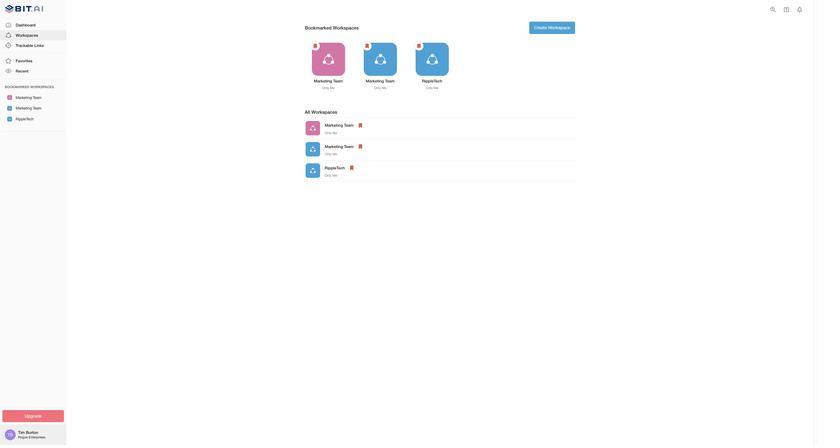Task type: describe. For each thing, give the bounding box(es) containing it.
all workspaces
[[305, 109, 337, 115]]

tim burton rogue enterprises
[[18, 431, 45, 440]]

rogue
[[18, 436, 28, 440]]

1 marketing team only me from the left
[[314, 79, 343, 90]]

trackable links
[[16, 43, 44, 48]]

only me for remove bookmark image related to rippletech
[[325, 174, 337, 178]]

remove bookmark image for marketing team
[[357, 122, 364, 129]]

recent
[[16, 69, 29, 74]]

2 marketing team only me from the left
[[366, 79, 395, 90]]

favorites button
[[0, 56, 66, 66]]

recent button
[[0, 66, 66, 76]]

2 only me from the top
[[325, 153, 337, 156]]

workspaces
[[30, 85, 54, 89]]

workspaces inside 'button'
[[16, 33, 38, 38]]

upgrade button
[[2, 411, 64, 423]]

dashboard
[[16, 22, 36, 27]]

create workspace
[[534, 25, 570, 30]]

bookmarked workspaces
[[5, 85, 54, 89]]

0 vertical spatial rippletech
[[422, 79, 442, 83]]

rippletech inside button
[[16, 117, 34, 121]]

2 marketing team button from the top
[[0, 103, 66, 114]]

upgrade
[[25, 414, 42, 419]]

enterprises
[[29, 436, 45, 440]]



Task type: locate. For each thing, give the bounding box(es) containing it.
1 horizontal spatial remove bookmark image
[[357, 122, 364, 129]]

marketing team button
[[0, 92, 66, 103], [0, 103, 66, 114]]

tb
[[8, 433, 13, 438]]

marketing team only me
[[314, 79, 343, 90], [366, 79, 395, 90]]

remove bookmark image for rippletech
[[348, 165, 356, 172]]

workspaces right all
[[311, 109, 337, 115]]

1 marketing team button from the top
[[0, 92, 66, 103]]

bookmarked workspaces
[[305, 25, 359, 30]]

marketing team
[[16, 96, 41, 100], [16, 106, 41, 111], [325, 123, 354, 128], [325, 144, 354, 149]]

workspaces for bookmarked workspaces
[[333, 25, 359, 30]]

1 horizontal spatial rippletech
[[325, 166, 345, 171]]

workspaces right the 'bookmarked'
[[333, 25, 359, 30]]

1 horizontal spatial marketing team only me
[[366, 79, 395, 90]]

2 vertical spatial rippletech
[[325, 166, 345, 171]]

remove bookmark image
[[312, 42, 319, 50], [364, 42, 371, 50], [415, 42, 423, 50], [357, 143, 364, 151]]

2 horizontal spatial rippletech
[[422, 79, 442, 83]]

me
[[330, 86, 335, 90], [382, 86, 387, 90], [434, 86, 438, 90], [333, 131, 337, 135], [333, 153, 337, 156], [333, 174, 337, 178]]

links
[[34, 43, 44, 48]]

trackable
[[16, 43, 33, 48]]

rippletech
[[422, 79, 442, 83], [16, 117, 34, 121], [325, 166, 345, 171]]

me inside rippletech only me
[[434, 86, 438, 90]]

workspaces for all workspaces
[[311, 109, 337, 115]]

favorites
[[16, 59, 32, 63]]

1 vertical spatial remove bookmark image
[[348, 165, 356, 172]]

1 vertical spatial rippletech
[[16, 117, 34, 121]]

0 horizontal spatial rippletech
[[16, 117, 34, 121]]

0 horizontal spatial marketing team only me
[[314, 79, 343, 90]]

0 horizontal spatial remove bookmark image
[[348, 165, 356, 172]]

burton
[[26, 431, 38, 436]]

2 vertical spatial only me
[[325, 174, 337, 178]]

0 vertical spatial only me
[[325, 131, 337, 135]]

3 only me from the top
[[325, 174, 337, 178]]

trackable links button
[[0, 40, 66, 51]]

0 vertical spatial remove bookmark image
[[357, 122, 364, 129]]

workspaces down dashboard
[[16, 33, 38, 38]]

2 vertical spatial workspaces
[[311, 109, 337, 115]]

marketing
[[314, 79, 332, 83], [366, 79, 384, 83], [16, 96, 32, 100], [16, 106, 32, 111], [325, 123, 343, 128], [325, 144, 343, 149]]

tim
[[18, 431, 25, 436]]

bookmarked
[[305, 25, 332, 30]]

only me
[[325, 131, 337, 135], [325, 153, 337, 156], [325, 174, 337, 178]]

all
[[305, 109, 310, 115]]

1 only me from the top
[[325, 131, 337, 135]]

workspaces
[[333, 25, 359, 30], [16, 33, 38, 38], [311, 109, 337, 115]]

only inside rippletech only me
[[426, 86, 433, 90]]

workspace
[[548, 25, 570, 30]]

1 vertical spatial only me
[[325, 153, 337, 156]]

create
[[534, 25, 547, 30]]

0 vertical spatial workspaces
[[333, 25, 359, 30]]

dashboard button
[[0, 20, 66, 30]]

team
[[333, 79, 343, 83], [385, 79, 395, 83], [33, 96, 41, 100], [33, 106, 41, 111], [344, 123, 354, 128], [344, 144, 354, 149]]

workspaces button
[[0, 30, 66, 40]]

only me for marketing team's remove bookmark image
[[325, 131, 337, 135]]

bookmarked
[[5, 85, 29, 89]]

remove bookmark image
[[357, 122, 364, 129], [348, 165, 356, 172]]

1 vertical spatial workspaces
[[16, 33, 38, 38]]

only
[[322, 86, 329, 90], [374, 86, 381, 90], [426, 86, 433, 90], [325, 131, 332, 135], [325, 153, 332, 156], [325, 174, 332, 178]]

rippletech only me
[[422, 79, 442, 90]]

rippletech button
[[0, 114, 66, 125]]



Task type: vqa. For each thing, say whether or not it's contained in the screenshot.
MB)
no



